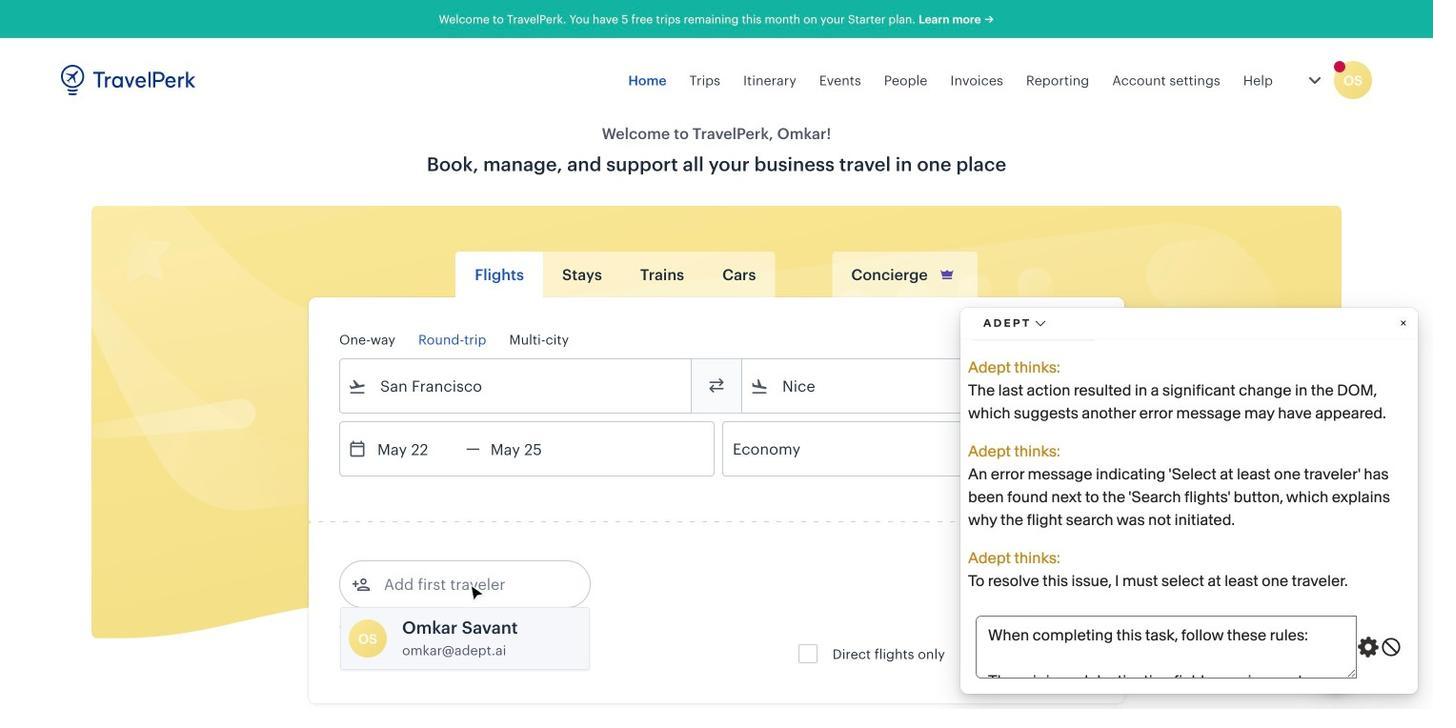 Task type: vqa. For each thing, say whether or not it's contained in the screenshot.
calendar 'Application'
no



Task type: locate. For each thing, give the bounding box(es) containing it.
From search field
[[367, 371, 666, 401]]

Add first traveler search field
[[371, 569, 569, 599]]



Task type: describe. For each thing, give the bounding box(es) containing it.
Depart text field
[[367, 422, 466, 476]]

Return text field
[[480, 422, 579, 476]]

To search field
[[769, 371, 1068, 401]]



